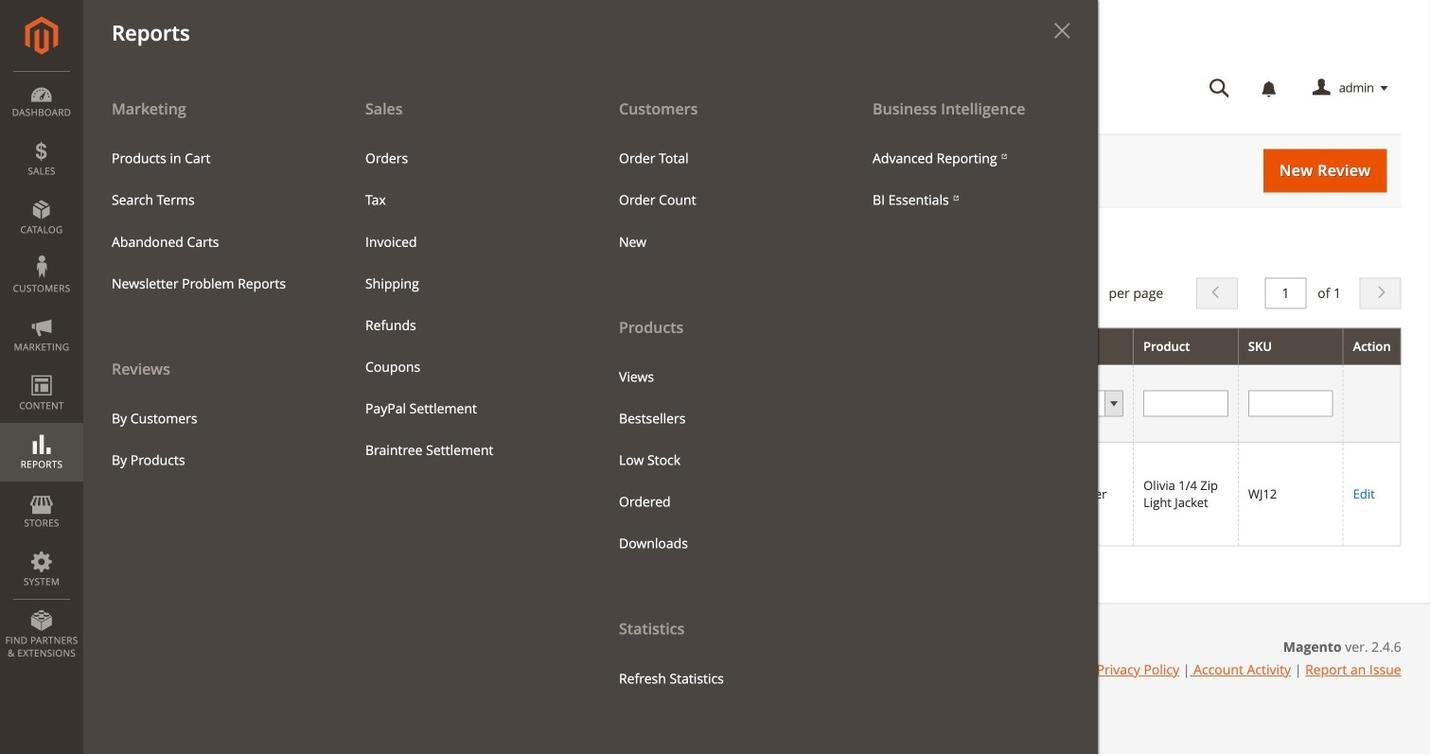 Task type: describe. For each thing, give the bounding box(es) containing it.
To text field
[[303, 406, 429, 433]]



Task type: locate. For each thing, give the bounding box(es) containing it.
None text field
[[1266, 278, 1307, 309], [199, 391, 284, 417], [537, 391, 636, 417], [656, 391, 749, 417], [769, 391, 916, 417], [1144, 391, 1229, 417], [1266, 278, 1307, 309], [199, 391, 284, 417], [537, 391, 636, 417], [656, 391, 749, 417], [769, 391, 916, 417], [1144, 391, 1229, 417]]

menu
[[83, 87, 1099, 755], [83, 87, 337, 482], [591, 87, 845, 700], [98, 138, 323, 305], [351, 138, 577, 472], [605, 138, 831, 263], [859, 138, 1084, 221], [605, 357, 831, 565], [98, 398, 323, 482]]

menu bar
[[0, 0, 1099, 755]]

None text field
[[1249, 391, 1334, 417]]

magento admin panel image
[[25, 16, 58, 55]]

From text field
[[303, 375, 429, 402]]



